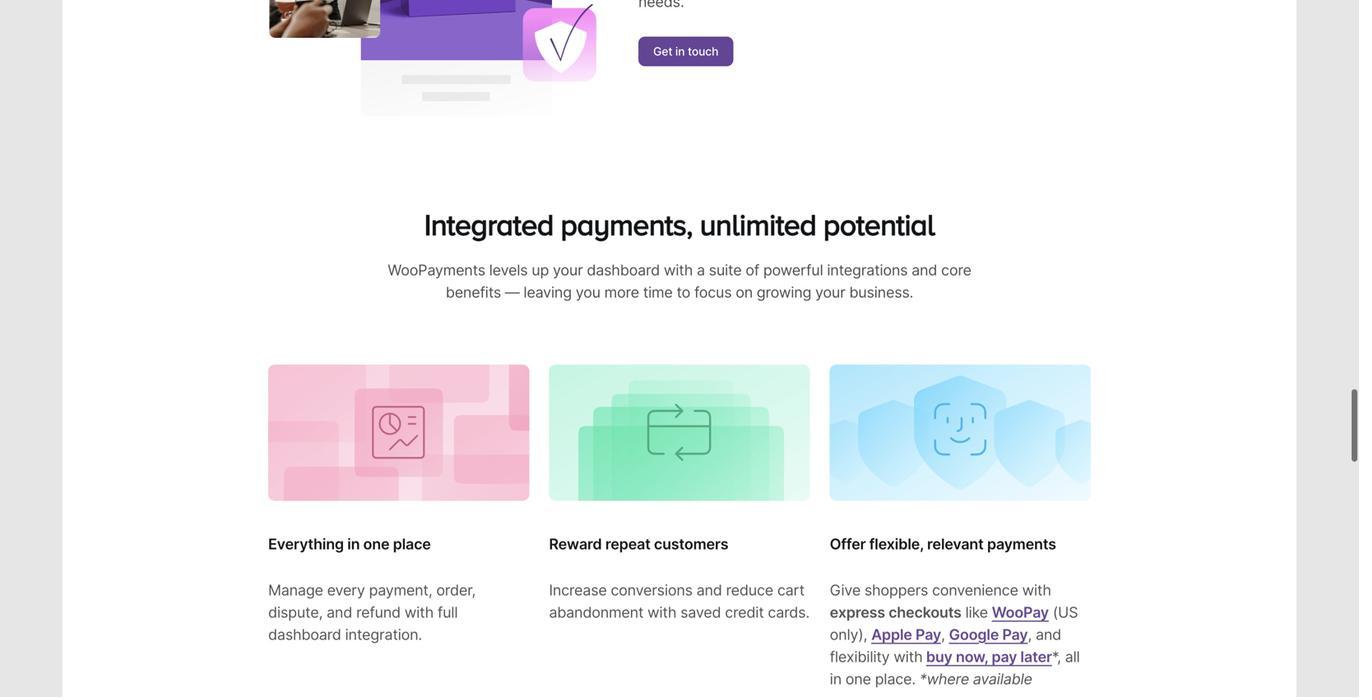 Task type: vqa. For each thing, say whether or not it's contained in the screenshot.
later
yes



Task type: locate. For each thing, give the bounding box(es) containing it.
, up later
[[1028, 625, 1032, 643]]

unlimited
[[700, 208, 817, 241]]

2 , from the left
[[1028, 625, 1032, 643]]

reward
[[549, 534, 602, 552]]

—
[[505, 283, 520, 301]]

with left a
[[664, 261, 693, 279]]

your
[[553, 261, 583, 279], [816, 283, 846, 301]]

woopayments levels up your dashboard with a suite of powerful integrations and core benefits — leaving you more time to focus on growing your business.
[[388, 261, 972, 301]]

increase conversions and reduce cart abandonment with saved credit cards.
[[549, 580, 810, 620]]

, up "buy"
[[942, 625, 946, 643]]

,
[[942, 625, 946, 643], [1028, 625, 1032, 643]]

one
[[363, 534, 390, 552], [846, 669, 872, 687]]

customers
[[654, 534, 729, 552]]

business.
[[850, 283, 914, 301]]

conversions
[[611, 580, 693, 598]]

buy now, pay later link
[[927, 647, 1053, 665]]

one left place
[[363, 534, 390, 552]]

pay down woopay link
[[1003, 625, 1028, 643]]

2 vertical spatial in
[[830, 669, 842, 687]]

1 vertical spatial one
[[846, 669, 872, 687]]

integrated payments, unlimited potential
[[424, 208, 936, 241]]

(us
[[1053, 602, 1079, 620]]

payments,
[[561, 208, 693, 241]]

more
[[605, 283, 640, 301]]

0 vertical spatial one
[[363, 534, 390, 552]]

offer
[[830, 534, 866, 552]]

buy
[[927, 647, 953, 665]]

1 horizontal spatial your
[[816, 283, 846, 301]]

0 horizontal spatial ,
[[942, 625, 946, 643]]

0 horizontal spatial pay
[[916, 625, 942, 643]]

and up "*,"
[[1036, 625, 1062, 643]]

0 horizontal spatial in
[[348, 534, 360, 552]]

give shoppers convenience with express checkouts like woopay
[[830, 580, 1052, 620]]

and inside increase conversions and reduce cart abandonment with saved credit cards.
[[697, 580, 723, 598]]

payments
[[988, 534, 1057, 552]]

2 horizontal spatial in
[[830, 669, 842, 687]]

get
[[654, 44, 673, 58]]

flexibility
[[830, 647, 890, 665]]

with inside manage every payment, order, dispute, and refund with full dashboard integration.
[[405, 602, 434, 620]]

manage
[[268, 580, 323, 598]]

with up woopay link
[[1023, 580, 1052, 598]]

in up every
[[348, 534, 360, 552]]

like
[[966, 602, 989, 620]]

and left core
[[912, 261, 938, 279]]

pay
[[916, 625, 942, 643], [1003, 625, 1028, 643]]

1 horizontal spatial pay
[[1003, 625, 1028, 643]]

*,
[[1053, 647, 1062, 665]]

1 horizontal spatial in
[[676, 44, 685, 58]]

every
[[327, 580, 365, 598]]

up
[[532, 261, 549, 279]]

credit
[[725, 602, 764, 620]]

(us only),
[[830, 602, 1079, 643]]

apple
[[872, 625, 913, 643]]

relevant
[[928, 534, 984, 552]]

abandonment
[[549, 602, 644, 620]]

cart
[[778, 580, 805, 598]]

reduce
[[726, 580, 774, 598]]

and inside , and flexibility with
[[1036, 625, 1062, 643]]

full
[[438, 602, 458, 620]]

in right get
[[676, 44, 685, 58]]

with down conversions
[[648, 602, 677, 620]]

offer flexible, relevant payments
[[830, 534, 1057, 552]]

1 horizontal spatial ,
[[1028, 625, 1032, 643]]

in
[[676, 44, 685, 58], [348, 534, 360, 552], [830, 669, 842, 687]]

your right up at top left
[[553, 261, 583, 279]]

and up dashboard integration. on the bottom of the page
[[327, 602, 352, 620]]

everything in one place
[[268, 534, 431, 552]]

leaving
[[524, 283, 572, 301]]

of
[[746, 261, 760, 279]]

1 vertical spatial in
[[348, 534, 360, 552]]

order,
[[437, 580, 476, 598]]

growing
[[757, 283, 812, 301]]

time
[[644, 283, 673, 301]]

in down flexibility
[[830, 669, 842, 687]]

integrated
[[424, 208, 554, 241]]

one down flexibility
[[846, 669, 872, 687]]

reward repeat customers
[[549, 534, 729, 552]]

manage every payment, order, dispute, and refund with full dashboard integration.
[[268, 580, 476, 643]]

*where available
[[920, 669, 1033, 687]]

pay down checkouts
[[916, 625, 942, 643]]

your down integrations at the top of the page
[[816, 283, 846, 301]]

with down apple pay link on the bottom
[[894, 647, 923, 665]]

google pay link
[[950, 625, 1028, 643]]

one inside the *, all in one place.
[[846, 669, 872, 687]]

touch
[[688, 44, 719, 58]]

and inside woopayments levels up your dashboard with a suite of powerful integrations and core benefits — leaving you more time to focus on growing your business.
[[912, 261, 938, 279]]

1 pay from the left
[[916, 625, 942, 643]]

, and flexibility with
[[830, 625, 1062, 665]]

core
[[942, 261, 972, 279]]

and
[[912, 261, 938, 279], [697, 580, 723, 598], [327, 602, 352, 620], [1036, 625, 1062, 643]]

with
[[664, 261, 693, 279], [1023, 580, 1052, 598], [405, 602, 434, 620], [648, 602, 677, 620], [894, 647, 923, 665]]

woopayments
[[388, 261, 486, 279]]

and up saved
[[697, 580, 723, 598]]

in inside get in touch link
[[676, 44, 685, 58]]

0 vertical spatial in
[[676, 44, 685, 58]]

1 horizontal spatial one
[[846, 669, 872, 687]]

with left 'full'
[[405, 602, 434, 620]]

powerful
[[764, 261, 824, 279]]

payment,
[[369, 580, 433, 598]]

0 horizontal spatial your
[[553, 261, 583, 279]]

suite
[[709, 261, 742, 279]]

checkouts
[[889, 602, 962, 620]]



Task type: describe. For each thing, give the bounding box(es) containing it.
with inside the give shoppers convenience with express checkouts like woopay
[[1023, 580, 1052, 598]]

and inside manage every payment, order, dispute, and refund with full dashboard integration.
[[327, 602, 352, 620]]

integrations
[[828, 261, 908, 279]]

with inside increase conversions and reduce cart abandonment with saved credit cards.
[[648, 602, 677, 620]]

later
[[1021, 647, 1053, 665]]

2 pay from the left
[[1003, 625, 1028, 643]]

in inside the *, all in one place.
[[830, 669, 842, 687]]

1 vertical spatial your
[[816, 283, 846, 301]]

available
[[974, 669, 1033, 687]]

flexible,
[[870, 534, 924, 552]]

now,
[[956, 647, 989, 665]]

everything
[[268, 534, 344, 552]]

all
[[1066, 647, 1081, 665]]

woopay
[[993, 602, 1050, 620]]

refund
[[356, 602, 401, 620]]

in for touch
[[676, 44, 685, 58]]

shoppers
[[865, 580, 929, 598]]

buy now, pay later
[[927, 647, 1053, 665]]

potential
[[824, 208, 936, 241]]

*, all in one place.
[[830, 647, 1081, 687]]

convenience
[[933, 580, 1019, 598]]

pay
[[992, 647, 1018, 665]]

get in touch link
[[639, 37, 734, 66]]

, inside , and flexibility with
[[1028, 625, 1032, 643]]

google
[[950, 625, 999, 643]]

increase
[[549, 580, 607, 598]]

you
[[576, 283, 601, 301]]

express
[[830, 602, 886, 620]]

focus
[[695, 283, 732, 301]]

cards.
[[768, 602, 810, 620]]

levels
[[490, 261, 528, 279]]

a
[[697, 261, 705, 279]]

place.
[[876, 669, 916, 687]]

*where
[[920, 669, 970, 687]]

place
[[393, 534, 431, 552]]

1 , from the left
[[942, 625, 946, 643]]

0 horizontal spatial one
[[363, 534, 390, 552]]

to
[[677, 283, 691, 301]]

on
[[736, 283, 753, 301]]

get in touch
[[654, 44, 719, 58]]

saved
[[681, 602, 721, 620]]

dispute,
[[268, 602, 323, 620]]

apple pay , google pay
[[872, 625, 1028, 643]]

with inside woopayments levels up your dashboard with a suite of powerful integrations and core benefits — leaving you more time to focus on growing your business.
[[664, 261, 693, 279]]

dashboard
[[587, 261, 660, 279]]

in for one
[[348, 534, 360, 552]]

apple pay link
[[872, 625, 942, 643]]

0 vertical spatial your
[[553, 261, 583, 279]]

woopay link
[[993, 602, 1050, 620]]

repeat
[[606, 534, 651, 552]]

dashboard integration.
[[268, 625, 422, 643]]

only),
[[830, 625, 868, 643]]

give
[[830, 580, 861, 598]]

benefits
[[446, 283, 501, 301]]

with inside , and flexibility with
[[894, 647, 923, 665]]



